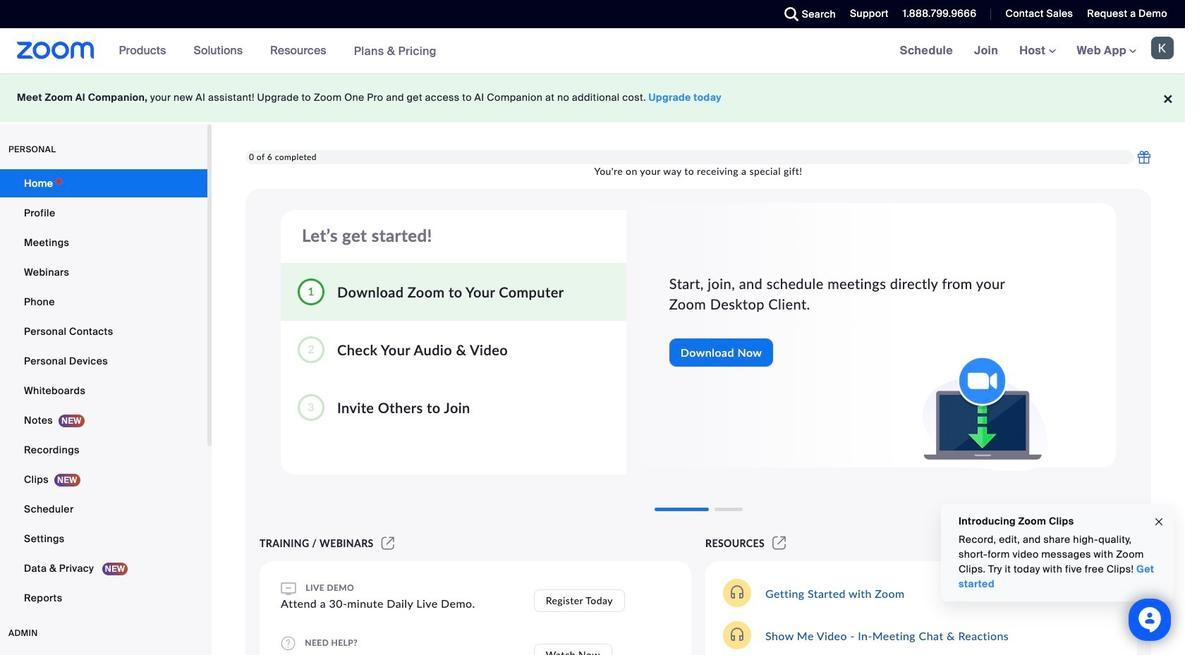 Task type: describe. For each thing, give the bounding box(es) containing it.
product information navigation
[[108, 28, 447, 74]]

personal menu menu
[[0, 169, 207, 614]]

meetings navigation
[[890, 28, 1186, 74]]

close image
[[1154, 514, 1165, 530]]



Task type: locate. For each thing, give the bounding box(es) containing it.
window new image
[[771, 538, 789, 550]]

profile picture image
[[1152, 37, 1174, 59]]

footer
[[0, 73, 1186, 122]]

window new image
[[379, 538, 397, 550]]

zoom logo image
[[17, 42, 94, 59]]

banner
[[0, 28, 1186, 74]]



Task type: vqa. For each thing, say whether or not it's contained in the screenshot.
third right icon
no



